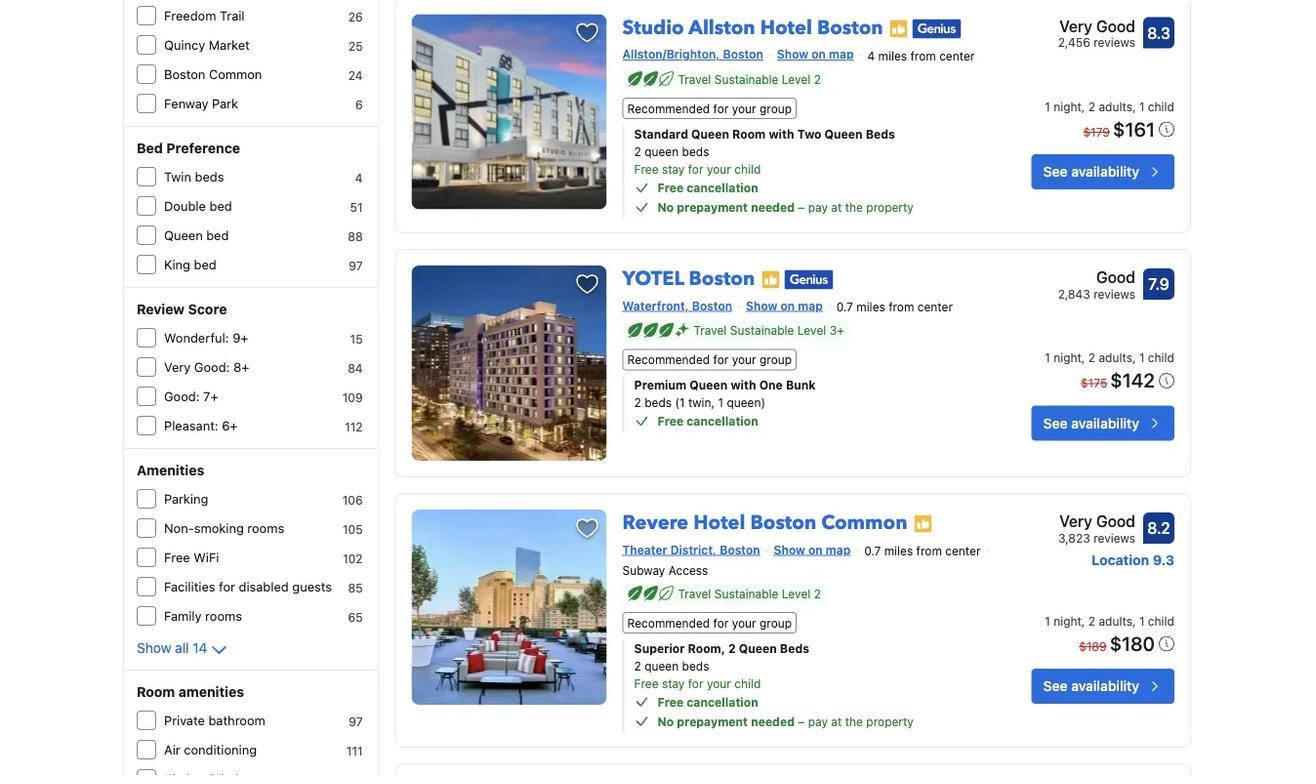 Task type: locate. For each thing, give the bounding box(es) containing it.
0 vertical spatial adults
[[1099, 100, 1133, 113]]

map for yotel boston
[[798, 299, 823, 313]]

queen right two
[[825, 127, 863, 141]]

travel down the "access"
[[679, 587, 712, 601]]

very good 3,823 reviews
[[1059, 512, 1136, 545]]

map left '4 miles from center' on the top
[[829, 48, 854, 61]]

1 no prepayment needed – pay at the property from the top
[[658, 200, 914, 214]]

recommended for revere
[[628, 616, 710, 630]]

recommended for your group up standard
[[628, 102, 792, 115]]

for up standard queen room with two queen beds
[[714, 102, 729, 115]]

2 vertical spatial recommended for your group
[[628, 616, 792, 630]]

88
[[348, 230, 363, 243]]

0 vertical spatial –
[[798, 200, 805, 214]]

1 cancellation from the top
[[687, 181, 759, 194]]

0 vertical spatial from
[[911, 49, 937, 63]]

2 vertical spatial travel
[[679, 587, 712, 601]]

your up premium queen with one bunk
[[732, 353, 757, 367]]

reviews right 2,843
[[1094, 287, 1136, 301]]

studio allston hotel boston
[[623, 14, 884, 41]]

rooms
[[248, 521, 284, 536], [205, 609, 242, 624]]

1 vertical spatial see availability link
[[1032, 406, 1175, 441]]

sustainable for hotel
[[715, 587, 779, 601]]

amenities
[[137, 463, 204, 479]]

double bed
[[164, 199, 232, 213]]

child for studio allston hotel boston
[[1149, 100, 1175, 113]]

0 vertical spatial see
[[1044, 164, 1068, 180]]

0 vertical spatial level
[[782, 72, 811, 86]]

– for boston
[[798, 715, 805, 729]]

1 night , 2 adults , 1 child up $179
[[1045, 100, 1175, 113]]

3 see from the top
[[1044, 678, 1068, 694]]

1 horizontal spatial 0.7
[[865, 545, 881, 558]]

2 97 from the top
[[349, 715, 363, 729]]

– for hotel
[[798, 200, 805, 214]]

sustainable down studio allston hotel boston
[[715, 72, 779, 86]]

show for allston
[[777, 48, 809, 61]]

group up one
[[760, 353, 792, 367]]

room left two
[[733, 127, 766, 141]]

2 queen beds free stay for your child
[[635, 145, 761, 176], [635, 659, 761, 690]]

beds right two
[[866, 127, 896, 141]]

2 vertical spatial availability
[[1072, 678, 1140, 694]]

1 vertical spatial free cancellation
[[658, 415, 759, 428]]

with up queen)
[[731, 378, 757, 392]]

air conditioning
[[164, 743, 257, 758]]

see availability link down $179
[[1032, 154, 1175, 190]]

0 vertical spatial 97
[[349, 259, 363, 273]]

1 vertical spatial recommended for your group
[[628, 353, 792, 367]]

2 vertical spatial show on map
[[774, 543, 851, 557]]

boston
[[818, 14, 884, 41], [723, 48, 764, 61], [164, 67, 206, 82], [689, 266, 755, 293], [692, 299, 733, 313], [751, 510, 817, 537], [720, 543, 761, 557]]

the down superior room, 2 queen beds link
[[846, 715, 864, 729]]

2 2 queen beds free stay for your child from the top
[[635, 659, 761, 690]]

2 vertical spatial from
[[917, 545, 943, 558]]

2 cancellation from the top
[[687, 415, 759, 428]]

prepayment up yotel boston link
[[677, 200, 748, 214]]

travel sustainable level 2 for hotel
[[679, 587, 821, 601]]

see for boston
[[1044, 164, 1068, 180]]

sustainable for allston
[[715, 72, 779, 86]]

2 vertical spatial miles
[[885, 545, 914, 558]]

availability for boston
[[1072, 164, 1140, 180]]

1 vertical spatial level
[[798, 324, 827, 337]]

4 for 4 miles from center
[[868, 49, 875, 63]]

2 vertical spatial see
[[1044, 678, 1068, 694]]

1 1 night , 2 adults , 1 child from the top
[[1045, 100, 1175, 113]]

1 property from the top
[[867, 200, 914, 214]]

0 horizontal spatial room
[[137, 684, 175, 700]]

facilities for disabled guests
[[164, 580, 332, 594]]

at for common
[[832, 715, 842, 729]]

reviews right 2,456
[[1094, 36, 1136, 50]]

rooms right smoking
[[248, 521, 284, 536]]

3 group from the top
[[760, 616, 792, 630]]

2 no from the top
[[658, 715, 674, 729]]

wonderful:
[[164, 331, 229, 345]]

1 vertical spatial prepayment
[[677, 715, 748, 729]]

hotel
[[761, 14, 813, 41], [694, 510, 746, 537]]

with
[[769, 127, 795, 141], [731, 378, 757, 392]]

preference
[[166, 140, 240, 156]]

1 vertical spatial –
[[798, 715, 805, 729]]

2 up $175
[[1089, 351, 1096, 365]]

2 recommended for your group from the top
[[628, 353, 792, 367]]

2 vertical spatial bed
[[194, 257, 217, 272]]

beds down room,
[[682, 659, 710, 673]]

pay down superior room, 2 queen beds link
[[809, 715, 828, 729]]

very good element left the scored 8.3 element at right top
[[1059, 14, 1136, 38]]

2 no prepayment needed – pay at the property from the top
[[658, 715, 914, 729]]

1 – from the top
[[798, 200, 805, 214]]

1 recommended for your group from the top
[[628, 102, 792, 115]]

center inside 0.7 miles from center subway access
[[946, 545, 981, 558]]

the for common
[[846, 715, 864, 729]]

1 night from the top
[[1054, 100, 1082, 113]]

1 recommended from the top
[[628, 102, 710, 115]]

1 vertical spatial stay
[[662, 677, 685, 690]]

no
[[658, 200, 674, 214], [658, 715, 674, 729]]

recommended for your group up premium queen with one bunk
[[628, 353, 792, 367]]

at
[[832, 200, 842, 214], [832, 715, 842, 729]]

district,
[[671, 543, 717, 557]]

group up superior room, 2 queen beds link
[[760, 616, 792, 630]]

15
[[350, 332, 363, 346]]

3 see availability from the top
[[1044, 678, 1140, 694]]

needed for hotel
[[751, 200, 795, 214]]

1 good from the top
[[1097, 17, 1136, 35]]

level left 3+
[[798, 324, 827, 337]]

– down standard queen room with two queen beds link
[[798, 200, 805, 214]]

show on map for allston
[[777, 48, 854, 61]]

2 – from the top
[[798, 715, 805, 729]]

0 horizontal spatial common
[[209, 67, 262, 82]]

0 vertical spatial bed
[[210, 199, 232, 213]]

the for boston
[[846, 200, 864, 214]]

sustainable up one
[[730, 324, 795, 337]]

see for common
[[1044, 678, 1068, 694]]

2 good from the top
[[1097, 268, 1136, 287]]

1 vertical spatial cancellation
[[687, 415, 759, 428]]

for up premium queen with one bunk
[[714, 353, 729, 367]]

revere hotel boston common image
[[412, 510, 607, 705]]

2 vertical spatial adults
[[1099, 614, 1133, 628]]

3 good from the top
[[1097, 512, 1136, 531]]

pay for common
[[809, 715, 828, 729]]

65
[[348, 611, 363, 624]]

your
[[732, 102, 757, 115], [707, 162, 732, 176], [732, 353, 757, 367], [732, 616, 757, 630], [707, 677, 732, 690]]

2 vertical spatial 1 night , 2 adults , 1 child
[[1045, 614, 1175, 628]]

0 horizontal spatial hotel
[[694, 510, 746, 537]]

1 needed from the top
[[751, 200, 795, 214]]

0 horizontal spatial 0.7
[[837, 300, 854, 314]]

bathroom
[[209, 714, 266, 728]]

very up 2,456
[[1060, 17, 1093, 35]]

1 night , 2 adults , 1 child for common
[[1045, 614, 1175, 628]]

very good element
[[1059, 14, 1136, 38], [1059, 510, 1136, 533]]

1 group from the top
[[760, 102, 792, 115]]

1 vertical spatial availability
[[1072, 415, 1140, 431]]

1 vertical spatial reviews
[[1094, 287, 1136, 301]]

2 availability from the top
[[1072, 415, 1140, 431]]

sustainable up superior room, 2 queen beds at the bottom of page
[[715, 587, 779, 601]]

pay
[[809, 200, 828, 214], [809, 715, 828, 729]]

this property is part of our preferred partner program. it's committed to providing excellent service and good value. it'll pay us a higher commission if you make a booking. image for common
[[914, 515, 933, 534]]

1 vertical spatial night
[[1054, 351, 1082, 365]]

1 vertical spatial 97
[[349, 715, 363, 729]]

2 vertical spatial sustainable
[[715, 587, 779, 601]]

0 horizontal spatial 4
[[355, 171, 363, 185]]

at for boston
[[832, 200, 842, 214]]

child for yotel boston
[[1149, 351, 1175, 365]]

1 vertical spatial group
[[760, 353, 792, 367]]

1 vertical spatial center
[[918, 300, 953, 314]]

no prepayment needed – pay at the property down standard queen room with two queen beds link
[[658, 200, 914, 214]]

1 horizontal spatial 4
[[868, 49, 875, 63]]

sustainable for boston
[[730, 324, 795, 337]]

3 1 night , 2 adults , 1 child from the top
[[1045, 614, 1175, 628]]

recommended for your group for boston
[[628, 353, 792, 367]]

3 free cancellation from the top
[[658, 695, 759, 709]]

2 stay from the top
[[662, 677, 685, 690]]

good: 7+
[[164, 389, 218, 404]]

on
[[812, 48, 826, 61], [781, 299, 795, 313], [809, 543, 823, 557]]

night up $189 on the bottom of the page
[[1054, 614, 1082, 628]]

3 recommended from the top
[[628, 616, 710, 630]]

102
[[343, 552, 363, 566]]

private
[[164, 714, 205, 728]]

stay for studio
[[662, 162, 685, 176]]

2 vertical spatial on
[[809, 543, 823, 557]]

3 night from the top
[[1054, 614, 1082, 628]]

1 free cancellation from the top
[[658, 181, 759, 194]]

1 vertical spatial pay
[[809, 715, 828, 729]]

0.7 for 0.7 miles from center
[[837, 300, 854, 314]]

double
[[164, 199, 206, 213]]

0 vertical spatial 0.7
[[837, 300, 854, 314]]

1 vertical spatial travel sustainable level 2
[[679, 587, 821, 601]]

child up $142
[[1149, 351, 1175, 365]]

your up superior room, 2 queen beds at the bottom of page
[[732, 616, 757, 630]]

1 vertical spatial from
[[889, 300, 915, 314]]

4
[[868, 49, 875, 63], [355, 171, 363, 185]]

on up travel sustainable level 3+
[[781, 299, 795, 313]]

0 vertical spatial miles
[[879, 49, 908, 63]]

2 vertical spatial center
[[946, 545, 981, 558]]

map for studio allston hotel boston
[[829, 48, 854, 61]]

0 vertical spatial cancellation
[[687, 181, 759, 194]]

2 prepayment from the top
[[677, 715, 748, 729]]

0 vertical spatial 4
[[868, 49, 875, 63]]

no prepayment needed – pay at the property down superior room, 2 queen beds link
[[658, 715, 914, 729]]

scored 8.2 element
[[1144, 513, 1175, 544]]

0 vertical spatial recommended
[[628, 102, 710, 115]]

child
[[1149, 100, 1175, 113], [735, 162, 761, 176], [1149, 351, 1175, 365], [1149, 614, 1175, 628], [735, 677, 761, 690]]

2 vertical spatial see availability link
[[1032, 669, 1175, 704]]

(1
[[675, 396, 685, 410]]

2 vertical spatial free cancellation
[[658, 695, 759, 709]]

show on map for boston
[[746, 299, 823, 313]]

this property is part of our preferred partner program. it's committed to providing excellent service and good value. it'll pay us a higher commission if you make a booking. image
[[890, 19, 909, 38], [890, 19, 909, 38], [914, 515, 933, 534]]

travel down "allston/brighton, boston"
[[679, 72, 712, 86]]

no prepayment needed – pay at the property for boston
[[658, 715, 914, 729]]

1 queen from the top
[[645, 145, 679, 158]]

good inside very good 2,456 reviews
[[1097, 17, 1136, 35]]

queen down standard
[[645, 145, 679, 158]]

trail
[[220, 8, 245, 23]]

1 vertical spatial 2 queen beds free stay for your child
[[635, 659, 761, 690]]

from
[[911, 49, 937, 63], [889, 300, 915, 314], [917, 545, 943, 558]]

1 vertical spatial needed
[[751, 715, 795, 729]]

waterfront, boston
[[623, 299, 733, 313]]

2 travel sustainable level 2 from the top
[[679, 587, 821, 601]]

97
[[349, 259, 363, 273], [349, 715, 363, 729]]

very up good: 7+
[[164, 360, 191, 375]]

24
[[349, 68, 363, 82]]

1 vertical spatial miles
[[857, 300, 886, 314]]

3 availability from the top
[[1072, 678, 1140, 694]]

0.7 miles from center
[[837, 300, 953, 314]]

scored 8.3 element
[[1144, 17, 1175, 49]]

0 vertical spatial very good element
[[1059, 14, 1136, 38]]

0.7 for 0.7 miles from center subway access
[[865, 545, 881, 558]]

3 reviews from the top
[[1094, 531, 1136, 545]]

97 for king bed
[[349, 259, 363, 273]]

1 at from the top
[[832, 200, 842, 214]]

1 night , 2 adults , 1 child up $189 on the bottom of the page
[[1045, 614, 1175, 628]]

wonderful: 9+
[[164, 331, 249, 345]]

free cancellation for hotel
[[658, 695, 759, 709]]

0 vertical spatial availability
[[1072, 164, 1140, 180]]

1 vertical spatial 1 night , 2 adults , 1 child
[[1045, 351, 1175, 365]]

3 see availability link from the top
[[1032, 669, 1175, 704]]

0 vertical spatial center
[[940, 49, 975, 63]]

2 vertical spatial very
[[1060, 512, 1093, 531]]

0 horizontal spatial beds
[[780, 642, 810, 655]]

availability down $179
[[1072, 164, 1140, 180]]

your for boston
[[732, 353, 757, 367]]

group for hotel
[[760, 616, 792, 630]]

2 queen from the top
[[645, 659, 679, 673]]

reviews for 8.2
[[1094, 531, 1136, 545]]

common down market
[[209, 67, 262, 82]]

1 see availability link from the top
[[1032, 154, 1175, 190]]

prepayment
[[677, 200, 748, 214], [677, 715, 748, 729]]

1 vertical spatial adults
[[1099, 351, 1133, 365]]

1 vertical spatial see availability
[[1044, 415, 1140, 431]]

2 group from the top
[[760, 353, 792, 367]]

– down superior room, 2 queen beds link
[[798, 715, 805, 729]]

boston up '4 miles from center' on the top
[[818, 14, 884, 41]]

1 the from the top
[[846, 200, 864, 214]]

queen inside 'link'
[[690, 378, 728, 392]]

free cancellation down twin,
[[658, 415, 759, 428]]

queen right standard
[[692, 127, 730, 141]]

2 property from the top
[[867, 715, 914, 729]]

0 vertical spatial good
[[1097, 17, 1136, 35]]

with inside standard queen room with two queen beds link
[[769, 127, 795, 141]]

bed for queen bed
[[206, 228, 229, 243]]

this property is part of our preferred partner program. it's committed to providing excellent service and good value. it'll pay us a higher commission if you make a booking. image
[[761, 270, 781, 290], [761, 270, 781, 290], [914, 515, 933, 534]]

0 vertical spatial the
[[846, 200, 864, 214]]

adults up $180
[[1099, 614, 1133, 628]]

1 horizontal spatial beds
[[866, 127, 896, 141]]

travel for hotel
[[679, 587, 712, 601]]

0.7 inside 0.7 miles from center subway access
[[865, 545, 881, 558]]

2 the from the top
[[846, 715, 864, 729]]

2 1 night , 2 adults , 1 child from the top
[[1045, 351, 1175, 365]]

2 queen beds free stay for your child down room,
[[635, 659, 761, 690]]

0 vertical spatial on
[[812, 48, 826, 61]]

1 vertical spatial good
[[1097, 268, 1136, 287]]

wifi
[[194, 550, 219, 565]]

child up $180
[[1149, 614, 1175, 628]]

free wifi
[[164, 550, 219, 565]]

level down 0.7 miles from center subway access
[[782, 587, 811, 601]]

freedom
[[164, 8, 216, 23]]

queen
[[692, 127, 730, 141], [825, 127, 863, 141], [164, 228, 203, 243], [690, 378, 728, 392], [739, 642, 777, 655]]

, up $180
[[1133, 614, 1137, 628]]

1 no from the top
[[658, 200, 674, 214]]

0 vertical spatial 1 night , 2 adults , 1 child
[[1045, 100, 1175, 113]]

reviews up location
[[1094, 531, 1136, 545]]

6
[[356, 98, 363, 111]]

recommended for yotel
[[628, 353, 710, 367]]

1 horizontal spatial room
[[733, 127, 766, 141]]

3 recommended for your group from the top
[[628, 616, 792, 630]]

show on map
[[777, 48, 854, 61], [746, 299, 823, 313], [774, 543, 851, 557]]

show left all
[[137, 640, 171, 656]]

see availability down $179
[[1044, 164, 1140, 180]]

availability
[[1072, 164, 1140, 180], [1072, 415, 1140, 431], [1072, 678, 1140, 694]]

for down standard
[[688, 162, 704, 176]]

free cancellation
[[658, 181, 759, 194], [658, 415, 759, 428], [658, 695, 759, 709]]

1 vertical spatial no prepayment needed – pay at the property
[[658, 715, 914, 729]]

king
[[164, 257, 190, 272]]

this property is part of our preferred partner program. it's committed to providing excellent service and good value. it'll pay us a higher commission if you make a booking. image for hotel
[[914, 515, 933, 534]]

1 reviews from the top
[[1094, 36, 1136, 50]]

pay down two
[[809, 200, 828, 214]]

yotel boston image
[[412, 266, 607, 461]]

adults
[[1099, 100, 1133, 113], [1099, 351, 1133, 365], [1099, 614, 1133, 628]]

good up location
[[1097, 512, 1136, 531]]

reviews inside very good 2,456 reviews
[[1094, 36, 1136, 50]]

recommended up premium
[[628, 353, 710, 367]]

show down revere hotel boston common
[[774, 543, 806, 557]]

see availability down $175
[[1044, 415, 1140, 431]]

map down revere hotel boston common
[[826, 543, 851, 557]]

8.3
[[1148, 24, 1171, 42]]

review
[[137, 301, 185, 317]]

2 reviews from the top
[[1094, 287, 1136, 301]]

property
[[867, 200, 914, 214], [867, 715, 914, 729]]

availability down $189 on the bottom of the page
[[1072, 678, 1140, 694]]

map
[[829, 48, 854, 61], [798, 299, 823, 313], [826, 543, 851, 557]]

with inside premium queen with one bunk 'link'
[[731, 378, 757, 392]]

adults up the "$161"
[[1099, 100, 1133, 113]]

this property is part of our preferred partner program. it's committed to providing excellent service and good value. it'll pay us a higher commission if you make a booking. image for boston
[[890, 19, 909, 38]]

group for allston
[[760, 102, 792, 115]]

beds down 0.7 miles from center subway access
[[780, 642, 810, 655]]

recommended up superior
[[628, 616, 710, 630]]

2 needed from the top
[[751, 715, 795, 729]]

on down revere hotel boston common
[[809, 543, 823, 557]]

stay down superior
[[662, 677, 685, 690]]

1 prepayment from the top
[[677, 200, 748, 214]]

common inside revere hotel boston common link
[[822, 510, 908, 537]]

2 at from the top
[[832, 715, 842, 729]]

2 pay from the top
[[809, 715, 828, 729]]

0 vertical spatial map
[[829, 48, 854, 61]]

see availability link down $175
[[1032, 406, 1175, 441]]

standard queen room with two queen beds
[[635, 127, 896, 141]]

97 up 111
[[349, 715, 363, 729]]

see availability for boston
[[1044, 164, 1140, 180]]

miles for studio allston hotel boston
[[879, 49, 908, 63]]

2 vertical spatial recommended
[[628, 616, 710, 630]]

3 adults from the top
[[1099, 614, 1133, 628]]

show down studio allston hotel boston
[[777, 48, 809, 61]]

1 vertical spatial sustainable
[[730, 324, 795, 337]]

0 vertical spatial travel sustainable level 2
[[679, 72, 821, 86]]

2 up $179
[[1089, 100, 1096, 113]]

1 vertical spatial very
[[164, 360, 191, 375]]

0 vertical spatial reviews
[[1094, 36, 1136, 50]]

1 horizontal spatial rooms
[[248, 521, 284, 536]]

1 vertical spatial room
[[137, 684, 175, 700]]

1 vertical spatial see
[[1044, 415, 1068, 431]]

room up private
[[137, 684, 175, 700]]

property for studio allston hotel boston
[[867, 200, 914, 214]]

2 down premium
[[635, 396, 642, 410]]

see
[[1044, 164, 1068, 180], [1044, 415, 1068, 431], [1044, 678, 1068, 694]]

1 vertical spatial bed
[[206, 228, 229, 243]]

reviews inside very good 3,823 reviews
[[1094, 531, 1136, 545]]

2 down superior
[[635, 659, 642, 673]]

–
[[798, 200, 805, 214], [798, 715, 805, 729]]

0 vertical spatial queen
[[645, 145, 679, 158]]

prepayment for hotel
[[677, 715, 748, 729]]

show on map down revere hotel boston common
[[774, 543, 851, 557]]

1 travel sustainable level 2 from the top
[[679, 72, 821, 86]]

51
[[350, 200, 363, 214]]

97 for private bathroom
[[349, 715, 363, 729]]

superior room, 2 queen beds link
[[635, 640, 965, 657]]

1 vertical spatial beds
[[780, 642, 810, 655]]

0 vertical spatial travel
[[679, 72, 712, 86]]

0 vertical spatial group
[[760, 102, 792, 115]]

1 vertical spatial common
[[822, 510, 908, 537]]

queen
[[645, 145, 679, 158], [645, 659, 679, 673]]

0 vertical spatial free cancellation
[[658, 181, 759, 194]]

your down standard queen room with two queen beds
[[707, 162, 732, 176]]

0 vertical spatial with
[[769, 127, 795, 141]]

reviews for 8.3
[[1094, 36, 1136, 50]]

1 pay from the top
[[809, 200, 828, 214]]

bed down double bed
[[206, 228, 229, 243]]

1 vertical spatial 4
[[355, 171, 363, 185]]

2 recommended from the top
[[628, 353, 710, 367]]

twin,
[[689, 396, 715, 410]]

genius discounts available at this property. image
[[913, 19, 962, 38], [913, 19, 962, 38], [785, 270, 834, 290], [785, 270, 834, 290]]

conditioning
[[184, 743, 257, 758]]

show up travel sustainable level 3+
[[746, 299, 778, 313]]

$180
[[1110, 632, 1156, 655]]

1 availability from the top
[[1072, 164, 1140, 180]]

good element
[[1059, 266, 1136, 289]]

1 see from the top
[[1044, 164, 1068, 180]]

show
[[777, 48, 809, 61], [746, 299, 778, 313], [774, 543, 806, 557], [137, 640, 171, 656]]

free cancellation down standard
[[658, 181, 759, 194]]

very inside very good 2,456 reviews
[[1060, 17, 1093, 35]]

0 vertical spatial sustainable
[[715, 72, 779, 86]]

your up standard queen room with two queen beds
[[732, 102, 757, 115]]

from inside 0.7 miles from center subway access
[[917, 545, 943, 558]]

0 vertical spatial rooms
[[248, 521, 284, 536]]

1 stay from the top
[[662, 162, 685, 176]]

bed for double bed
[[210, 199, 232, 213]]

97 down 88
[[349, 259, 363, 273]]

cancellation for hotel
[[687, 695, 759, 709]]

good inside very good 3,823 reviews
[[1097, 512, 1136, 531]]

2 vertical spatial reviews
[[1094, 531, 1136, 545]]

0 vertical spatial see availability link
[[1032, 154, 1175, 190]]

2 vertical spatial see availability
[[1044, 678, 1140, 694]]

good:
[[194, 360, 230, 375], [164, 389, 200, 404]]

1 see availability from the top
[[1044, 164, 1140, 180]]

very good element for 8.3
[[1059, 14, 1136, 38]]

scored 7.9 element
[[1144, 269, 1175, 300]]

miles for yotel boston
[[857, 300, 886, 314]]

recommended for your group
[[628, 102, 792, 115], [628, 353, 792, 367], [628, 616, 792, 630]]

one
[[760, 378, 783, 392]]

standard queen room with two queen beds link
[[635, 125, 965, 143]]

$142
[[1111, 369, 1156, 392]]

very inside very good 3,823 reviews
[[1060, 512, 1093, 531]]

1 97 from the top
[[349, 259, 363, 273]]

1 vertical spatial no
[[658, 715, 674, 729]]

boston down quincy
[[164, 67, 206, 82]]

3 cancellation from the top
[[687, 695, 759, 709]]

1 adults from the top
[[1099, 100, 1133, 113]]

night up $175
[[1054, 351, 1082, 365]]

0.7
[[837, 300, 854, 314], [865, 545, 881, 558]]

good: left the 8+
[[194, 360, 230, 375]]

1 2 queen beds free stay for your child from the top
[[635, 145, 761, 176]]

0 vertical spatial needed
[[751, 200, 795, 214]]

level for boston
[[798, 324, 827, 337]]

cancellation down twin,
[[687, 415, 759, 428]]

1 vertical spatial on
[[781, 299, 795, 313]]

travel sustainable level 2
[[679, 72, 821, 86], [679, 587, 821, 601]]

good left 8.3
[[1097, 17, 1136, 35]]

hotel right allston
[[761, 14, 813, 41]]

boston up 0.7 miles from center subway access
[[751, 510, 817, 537]]

recommended
[[628, 102, 710, 115], [628, 353, 710, 367], [628, 616, 710, 630]]

2 vertical spatial cancellation
[[687, 695, 759, 709]]

cancellation down standard queen room with two queen beds
[[687, 181, 759, 194]]

very for 8.3
[[1060, 17, 1093, 35]]

0 vertical spatial property
[[867, 200, 914, 214]]

needed down superior room, 2 queen beds link
[[751, 715, 795, 729]]

recommended for studio
[[628, 102, 710, 115]]



Task type: describe. For each thing, give the bounding box(es) containing it.
child down standard queen room with two queen beds
[[735, 162, 761, 176]]

0 vertical spatial beds
[[866, 127, 896, 141]]

beds down preference
[[195, 169, 224, 184]]

0.7 miles from center subway access
[[623, 545, 981, 577]]

$161
[[1114, 117, 1156, 140]]

score
[[188, 301, 227, 317]]

disabled
[[239, 580, 289, 594]]

queen bed
[[164, 228, 229, 243]]

queen)
[[727, 396, 766, 410]]

show for boston
[[746, 299, 778, 313]]

beds down standard
[[682, 145, 710, 158]]

recommended for your group for hotel
[[628, 616, 792, 630]]

premium queen with one bunk
[[635, 378, 816, 392]]

, up $142
[[1133, 351, 1137, 365]]

25
[[349, 39, 363, 53]]

family rooms
[[164, 609, 242, 624]]

9+
[[233, 331, 249, 345]]

see availability link for boston
[[1032, 154, 1175, 190]]

subway
[[623, 563, 666, 577]]

smoking
[[194, 521, 244, 536]]

6+
[[222, 419, 238, 433]]

market
[[209, 38, 250, 52]]

boston common
[[164, 67, 262, 82]]

superior
[[635, 642, 685, 655]]

111
[[347, 744, 363, 758]]

level for allston
[[782, 72, 811, 86]]

free cancellation for allston
[[658, 181, 759, 194]]

2 see availability link from the top
[[1032, 406, 1175, 441]]

access
[[669, 563, 708, 577]]

very good 2,456 reviews
[[1059, 17, 1136, 50]]

boston up waterfront, boston
[[689, 266, 755, 293]]

revere hotel boston common link
[[623, 502, 908, 537]]

reviews inside the good 2,843 reviews
[[1094, 287, 1136, 301]]

bed for king bed
[[194, 257, 217, 272]]

, up $189 on the bottom of the page
[[1082, 614, 1086, 628]]

$189
[[1080, 640, 1107, 653]]

family
[[164, 609, 202, 624]]

studio
[[623, 14, 685, 41]]

pleasant:
[[164, 419, 218, 433]]

2 queen beds free stay for your child for hotel
[[635, 659, 761, 690]]

on for hotel
[[809, 543, 823, 557]]

no for revere
[[658, 715, 674, 729]]

4 miles from center
[[868, 49, 975, 63]]

non-
[[164, 521, 194, 536]]

location
[[1092, 552, 1150, 569]]

2,456
[[1059, 36, 1091, 50]]

pleasant: 6+
[[164, 419, 238, 433]]

very for 8.2
[[1060, 512, 1093, 531]]

your for hotel
[[732, 616, 757, 630]]

child down superior room, 2 queen beds at the bottom of page
[[735, 677, 761, 690]]

twin beds
[[164, 169, 224, 184]]

superior room, 2 queen beds
[[635, 642, 810, 655]]

105
[[343, 523, 363, 536]]

1 night , 2 adults , 1 child for boston
[[1045, 100, 1175, 113]]

king bed
[[164, 257, 217, 272]]

air
[[164, 743, 180, 758]]

this property is part of our preferred partner program. it's committed to providing excellent service and good value. it'll pay us a higher commission if you make a booking. image for boston
[[761, 270, 781, 290]]

revere hotel boston common
[[623, 510, 908, 537]]

travel sustainable level 2 for allston
[[679, 72, 821, 86]]

parking
[[164, 492, 208, 507]]

show inside dropdown button
[[137, 640, 171, 656]]

109
[[343, 391, 363, 404]]

good for 8.2
[[1097, 512, 1136, 531]]

cancellation for allston
[[687, 181, 759, 194]]

84
[[348, 361, 363, 375]]

for down room,
[[688, 677, 704, 690]]

quincy
[[164, 38, 205, 52]]

2,843
[[1059, 287, 1091, 301]]

fenway park
[[164, 96, 238, 111]]

no for studio
[[658, 200, 674, 214]]

85
[[348, 581, 363, 595]]

8+
[[233, 360, 249, 375]]

1 vertical spatial hotel
[[694, 510, 746, 537]]

room amenities
[[137, 684, 244, 700]]

all
[[175, 640, 189, 656]]

travel for boston
[[694, 324, 727, 337]]

night for common
[[1054, 614, 1082, 628]]

miles inside 0.7 miles from center subway access
[[885, 545, 914, 558]]

no prepayment needed – pay at the property for hotel
[[658, 200, 914, 214]]

twin
[[164, 169, 191, 184]]

prepayment for allston
[[677, 200, 748, 214]]

112
[[345, 420, 363, 434]]

from for yotel boston
[[889, 300, 915, 314]]

show for hotel
[[774, 543, 806, 557]]

adults for common
[[1099, 614, 1133, 628]]

needed for boston
[[751, 715, 795, 729]]

room inside standard queen room with two queen beds link
[[733, 127, 766, 141]]

fenway
[[164, 96, 209, 111]]

boston down revere hotel boston common
[[720, 543, 761, 557]]

2 queen beds free stay for your child for allston
[[635, 145, 761, 176]]

room,
[[688, 642, 726, 655]]

queen right room,
[[739, 642, 777, 655]]

2 right room,
[[729, 642, 736, 655]]

good inside the good 2,843 reviews
[[1097, 268, 1136, 287]]

your for allston
[[732, 102, 757, 115]]

1 vertical spatial good:
[[164, 389, 200, 404]]

park
[[212, 96, 238, 111]]

center for yotel boston
[[918, 300, 953, 314]]

amenities
[[179, 684, 244, 700]]

freedom trail
[[164, 8, 245, 23]]

0 vertical spatial good:
[[194, 360, 230, 375]]

0 vertical spatial common
[[209, 67, 262, 82]]

center for studio allston hotel boston
[[940, 49, 975, 63]]

bunk
[[786, 378, 816, 392]]

beds down premium
[[645, 396, 672, 410]]

level for hotel
[[782, 587, 811, 601]]

0 horizontal spatial rooms
[[205, 609, 242, 624]]

for up superior room, 2 queen beds at the bottom of page
[[714, 616, 729, 630]]

queen down double in the top of the page
[[164, 228, 203, 243]]

for down wifi
[[219, 580, 235, 594]]

facilities
[[164, 580, 215, 594]]

, up $179
[[1082, 100, 1086, 113]]

0 vertical spatial hotel
[[761, 14, 813, 41]]

2 see from the top
[[1044, 415, 1068, 431]]

show on map for hotel
[[774, 543, 851, 557]]

pay for boston
[[809, 200, 828, 214]]

2 free cancellation from the top
[[658, 415, 759, 428]]

4 for 4
[[355, 171, 363, 185]]

$175
[[1081, 376, 1108, 390]]

106
[[343, 493, 363, 507]]

allston
[[689, 14, 756, 41]]

good 2,843 reviews
[[1059, 268, 1136, 301]]

on for boston
[[781, 299, 795, 313]]

stay for revere
[[662, 677, 685, 690]]

see availability for common
[[1044, 678, 1140, 694]]

adults for boston
[[1099, 100, 1133, 113]]

2 down 0.7 miles from center subway access
[[814, 587, 821, 601]]

7+
[[203, 389, 218, 404]]

travel for allston
[[679, 72, 712, 86]]

boston down yotel boston
[[692, 299, 733, 313]]

see availability link for common
[[1032, 669, 1175, 704]]

review score
[[137, 301, 227, 317]]

yotel boston
[[623, 266, 755, 293]]

guests
[[292, 580, 332, 594]]

very good element for 8.2
[[1059, 510, 1136, 533]]

show all 14 button
[[137, 639, 231, 662]]

queen for studio
[[645, 145, 679, 158]]

2 up $189 on the bottom of the page
[[1089, 614, 1096, 628]]

property for revere hotel boston common
[[867, 715, 914, 729]]

from for studio allston hotel boston
[[911, 49, 937, 63]]

studio allston hotel boston image
[[412, 14, 607, 210]]

your down superior room, 2 queen beds at the bottom of page
[[707, 677, 732, 690]]

2 up two
[[814, 72, 821, 86]]

bed
[[137, 140, 163, 156]]

boston down studio allston hotel boston
[[723, 48, 764, 61]]

on for allston
[[812, 48, 826, 61]]

child for revere hotel boston common
[[1149, 614, 1175, 628]]

2 down standard
[[635, 145, 642, 158]]

bed preference
[[137, 140, 240, 156]]

, up $175
[[1082, 351, 1086, 365]]

quincy market
[[164, 38, 250, 52]]

availability for common
[[1072, 678, 1140, 694]]

waterfront,
[[623, 299, 689, 313]]

night for boston
[[1054, 100, 1082, 113]]

7.9
[[1149, 275, 1170, 294]]

good for 8.3
[[1097, 17, 1136, 35]]

, up the "$161"
[[1133, 100, 1137, 113]]

group for boston
[[760, 353, 792, 367]]

2 adults from the top
[[1099, 351, 1133, 365]]

studio allston hotel boston link
[[623, 7, 884, 41]]

recommended for your group for allston
[[628, 102, 792, 115]]

allston/brighton, boston
[[623, 48, 764, 61]]

map for revere hotel boston common
[[826, 543, 851, 557]]

theater district, boston
[[623, 543, 761, 557]]

queen for revere
[[645, 659, 679, 673]]

2 beds (1 twin, 1 queen)
[[635, 396, 766, 410]]

travel sustainable level 3+
[[694, 324, 845, 337]]

2 night from the top
[[1054, 351, 1082, 365]]

yotel boston link
[[623, 258, 755, 293]]

2 see availability from the top
[[1044, 415, 1140, 431]]

yotel
[[623, 266, 684, 293]]



Task type: vqa. For each thing, say whether or not it's contained in the screenshot.


